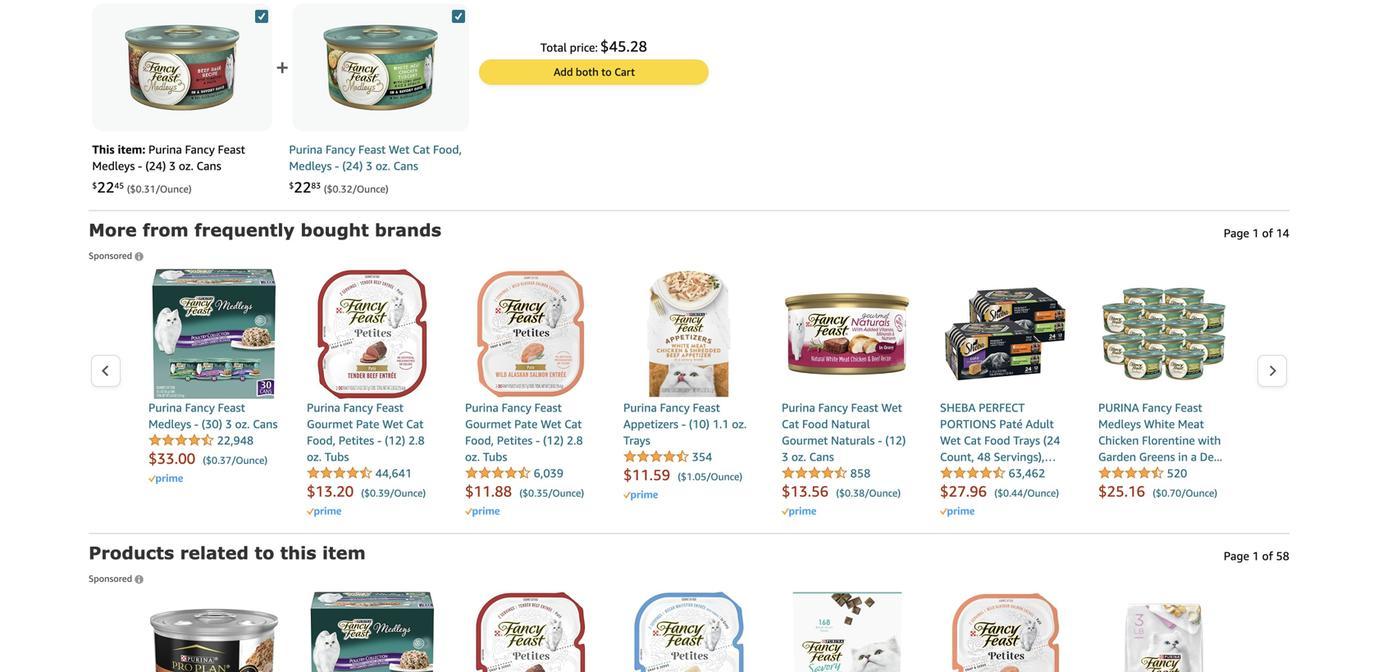 Task type: vqa. For each thing, say whether or not it's contained in the screenshot.
left Purina Fancy Feast Gourmet Pate Wet Cat Food, Petites - (12) 2.8 Oz. Tubs link
yes



Task type: describe. For each thing, give the bounding box(es) containing it.
58
[[1276, 550, 1289, 563]]

feast inside purina fancy feast medleys - (24) 3 oz. cans
[[218, 143, 245, 156]]

purina fancy feast medleys - (30) 3 oz. cans link
[[148, 269, 280, 433]]

($0.31/ounce)
[[127, 183, 192, 195]]

purina for $11.88
[[465, 401, 499, 415]]

appetizers
[[623, 418, 678, 431]]

oz. up $11.88
[[465, 450, 480, 464]]

2.8 for $11.88
[[567, 434, 583, 447]]

$13.56
[[782, 483, 829, 500]]

portions
[[940, 418, 996, 431]]

feast for 44,641
[[376, 401, 403, 415]]

wet inside purina fancy feast wet cat food, medleys - (24) 3 oz. cans $ 22 83 ($0.32/ounce)
[[389, 143, 410, 156]]

cat inside purina fancy feast wet cat food natural gourmet naturals - (12) 3 oz. cans
[[782, 418, 799, 431]]

fancy for 354
[[660, 401, 690, 415]]

cans inside purina fancy feast wet cat food, medleys - (24) 3 oz. cans $ 22 83 ($0.32/ounce)
[[393, 159, 418, 173]]

sponsored for more from frequently bought brands
[[89, 251, 134, 261]]

purina
[[1098, 401, 1139, 415]]

purina fancy feast medleys - (30) 3 oz. cans
[[148, 401, 278, 431]]

$25.16
[[1098, 483, 1145, 500]]

$33.00
[[148, 450, 195, 468]]

- inside purina fancy feast wet cat food, medleys - (24) 3 oz. cans $ 22 83 ($0.32/ounce)
[[335, 159, 339, 173]]

food, for $13.20
[[307, 434, 336, 447]]

checkbox image
[[452, 10, 465, 23]]

purina fancy feast medleys - (24) 3 oz. cans
[[92, 143, 245, 173]]

feast inside purina fancy feast wet cat food, medleys - (24) 3 oz. cans $ 22 83 ($0.32/ounce)
[[358, 143, 386, 156]]

1 22 from the left
[[97, 178, 114, 196]]

1 for brands
[[1252, 226, 1259, 240]]

63,462 link
[[940, 467, 1045, 481]]

pate for $11.88
[[514, 418, 538, 431]]

purina fancy feast appetizers - (10) 1.1 oz. trays image
[[623, 269, 755, 400]]

both
[[576, 66, 599, 78]]

products
[[89, 543, 174, 564]]

($0.32/ounce)
[[324, 183, 388, 195]]

feast for 520
[[1175, 401, 1202, 415]]

(12) for $11.88
[[543, 434, 564, 447]]

fancy for 858
[[818, 401, 848, 415]]

3 inside purina fancy feast medleys - (24) 3 oz. cans
[[169, 159, 176, 173]]

- up 44,641
[[377, 434, 382, 447]]

paté
[[999, 418, 1023, 431]]

greens
[[1139, 450, 1175, 464]]

feast for 22,948
[[218, 401, 245, 415]]

($0.37/ounce)
[[203, 455, 267, 466]]

14
[[1276, 226, 1289, 240]]

354 link
[[623, 450, 712, 465]]

to for both
[[601, 66, 612, 78]]

purina fancy feast limited ingredient cat treats, savory cravings tuna flavor - 3 oz. box image
[[782, 592, 913, 673]]

63,462
[[1009, 467, 1045, 480]]

858
[[850, 467, 871, 480]]

cat inside purina fancy feast wet cat food, medleys - (24) 3 oz. cans $ 22 83 ($0.32/ounce)
[[413, 143, 430, 156]]

previous image
[[101, 365, 110, 377]]

feast for 354
[[693, 401, 720, 415]]

sheba
[[940, 401, 976, 415]]

food inside purina fancy feast wet cat food natural gourmet naturals - (12) 3 oz. cans
[[802, 418, 828, 431]]

($0.35/ounce)
[[519, 488, 584, 499]]

45
[[114, 181, 124, 190]]

22,948 link
[[148, 434, 254, 449]]

purina fancy feast medleys - (24) 3 oz. cans image
[[125, 10, 240, 125]]

wet for $13.20
[[382, 418, 403, 431]]

3 inside purina fancy feast medleys - (30) 3 oz. cans
[[225, 418, 232, 431]]

fancy for 6,039
[[502, 401, 531, 415]]

- inside purina fancy feast appetizers - (10) 1.1 oz. trays
[[681, 418, 686, 431]]

medleys for purina fancy feast medleys - (24) 3 oz. cans
[[92, 159, 135, 173]]

sheba perfect portions paté adult wet cat food trays (24 count, 48 servings), savory chicken and roasted turkey entrée, easy peel twin-pack trays image
[[940, 269, 1071, 400]]

83
[[311, 181, 321, 190]]

white
[[1144, 418, 1175, 431]]

purina for $13.20
[[307, 401, 340, 415]]

purina fancy feast appetizers - (10) 1.1 oz. trays link
[[623, 269, 755, 449]]

petites for $11.88
[[497, 434, 533, 447]]

add both to cart
[[554, 66, 635, 78]]

purina fancy feast wet cat food natural gourmet naturals - (12) 3 oz. cans image
[[782, 269, 913, 400]]

food, for $11.88
[[465, 434, 494, 447]]

item
[[322, 543, 366, 564]]

3 inside purina fancy feast wet cat food, medleys - (24) 3 oz. cans $ 22 83 ($0.32/ounce)
[[366, 159, 373, 173]]

add
[[554, 66, 573, 78]]

(24) inside purina fancy feast medleys - (24) 3 oz. cans
[[145, 159, 166, 173]]

item:
[[118, 143, 145, 156]]

0 vertical spatial purina fancy feast medleys - (30) 3 oz. cans image
[[148, 269, 280, 400]]

feast for 858
[[851, 401, 878, 415]]

purina fancy feast wet cat food natural gourmet naturals - (12) 3 oz. cans link
[[782, 269, 913, 465]]

with
[[1198, 434, 1221, 447]]

3 inside purina fancy feast wet cat food natural gourmet naturals - (12) 3 oz. cans
[[782, 450, 788, 464]]

($1.05/ounce)
[[678, 471, 742, 483]]

purina fancy feast gourmet pate wet cat food, petites - (12) 2.8 oz. tubs for $11.88
[[465, 401, 583, 464]]

purina fancy feast gourmet gravy wet cat food, petites - (12) 2.8 oz. tubs image
[[623, 592, 755, 673]]

$13.20
[[307, 483, 354, 500]]

trays for $27.96
[[1013, 434, 1040, 447]]

this item:
[[92, 143, 148, 156]]

22,948
[[217, 434, 254, 447]]

$13.20 ($0.39/ounce)
[[307, 483, 426, 500]]

2 list from the top
[[121, 592, 1257, 673]]

$27.96
[[940, 483, 987, 500]]

next image
[[1268, 365, 1277, 377]]

fancy for 520
[[1142, 401, 1172, 415]]

medleys inside purina fancy feast wet cat food, medleys - (24) 3 oz. cans $ 22 83 ($0.32/ounce)
[[289, 159, 332, 173]]

from
[[143, 219, 189, 240]]

oz. inside purina fancy feast medleys - (24) 3 oz. cans
[[179, 159, 194, 173]]

chicken
[[1098, 434, 1139, 447]]

naturals
[[831, 434, 875, 447]]

gourmet inside purina fancy feast wet cat food natural gourmet naturals - (12) 3 oz. cans
[[782, 434, 828, 447]]

(30)
[[202, 418, 222, 431]]

$11.59
[[623, 466, 670, 484]]

- inside purina fancy feast wet cat food natural gourmet naturals - (12) 3 oz. cans
[[878, 434, 882, 447]]

($0.44/ounce)
[[994, 488, 1059, 499]]

sponsored link for products
[[89, 566, 144, 586]]

petites for $13.20
[[339, 434, 374, 447]]

purina fancy feast medleys white meat chicken florentine with garden greens in a de...
[[1098, 401, 1222, 464]]

natural
[[831, 418, 870, 431]]

gourmet for $13.20
[[307, 418, 353, 431]]

wet inside purina fancy feast wet cat food natural gourmet naturals - (12) 3 oz. cans
[[881, 401, 902, 415]]

oz. inside purina fancy feast medleys - (30) 3 oz. cans
[[235, 418, 250, 431]]

of for more from frequently bought brands
[[1262, 226, 1273, 240]]

Add both to Cart submit
[[480, 60, 708, 84]]

520 link
[[1098, 467, 1187, 481]]

price:
[[570, 41, 598, 54]]

22 inside purina fancy feast wet cat food, medleys - (24) 3 oz. cans $ 22 83 ($0.32/ounce)
[[294, 178, 311, 196]]

more
[[89, 219, 137, 240]]

sheba perfect portions paté adult wet cat food trays (24 count, 48 servings),… link
[[940, 269, 1071, 465]]

oz. inside purina fancy feast wet cat food, medleys - (24) 3 oz. cans $ 22 83 ($0.32/ounce)
[[376, 159, 390, 173]]

list containing $33.00
[[121, 269, 1257, 518]]

$25.16 ($0.70/ounce)
[[1098, 483, 1217, 500]]

tubs for $11.88
[[483, 450, 507, 464]]

(12) for $13.20
[[385, 434, 405, 447]]

purina fancy feast wet cat food, medleys - (24) 3 oz. cans link
[[289, 141, 469, 174]]



Task type: locate. For each thing, give the bounding box(es) containing it.
cans
[[197, 159, 221, 173], [393, 159, 418, 173], [253, 418, 278, 431], [809, 450, 834, 464]]

sponsored link down products
[[89, 566, 144, 586]]

1 horizontal spatial $
[[289, 181, 294, 190]]

to for related
[[255, 543, 274, 564]]

354
[[692, 450, 712, 464]]

0 vertical spatial list
[[121, 269, 1257, 518]]

44,641
[[375, 467, 412, 480]]

1 tubs from the left
[[325, 450, 349, 464]]

pate up 44,641 link
[[356, 418, 379, 431]]

$ left 45
[[92, 181, 97, 190]]

food
[[802, 418, 828, 431], [984, 434, 1010, 447]]

$
[[92, 181, 97, 190], [289, 181, 294, 190]]

0 vertical spatial food
[[802, 418, 828, 431]]

cat up 'brands'
[[413, 143, 430, 156]]

sponsored link
[[89, 242, 144, 263], [89, 566, 144, 586]]

cat for $11.88
[[564, 418, 582, 431]]

of left "14" at the right top of page
[[1262, 226, 1273, 240]]

2 tubs from the left
[[483, 450, 507, 464]]

purina fancy feast wet cat food natural gourmet naturals - (12) 3 oz. cans
[[782, 401, 906, 464]]

3 up "($0.31/ounce)"
[[169, 159, 176, 173]]

1 sponsored link from the top
[[89, 242, 144, 263]]

wet for $27.96
[[940, 434, 961, 447]]

frequently
[[194, 219, 295, 240]]

trays inside purina fancy feast appetizers - (10) 1.1 oz. trays
[[623, 434, 650, 447]]

petites up 44,641 link
[[339, 434, 374, 447]]

feast up (10)
[[693, 401, 720, 415]]

2 1 from the top
[[1252, 550, 1259, 563]]

- inside purina fancy feast medleys - (30) 3 oz. cans
[[194, 418, 199, 431]]

fancy up appetizers
[[660, 401, 690, 415]]

fancy inside purina fancy feast medleys - (30) 3 oz. cans
[[185, 401, 215, 415]]

fancy inside purina fancy feast wet cat food natural gourmet naturals - (12) 3 oz. cans
[[818, 401, 848, 415]]

purina up 858 'link' at the bottom of the page
[[782, 401, 815, 415]]

trays down appetizers
[[623, 434, 650, 447]]

cat down the portions at right
[[964, 434, 981, 447]]

3 (12) from the left
[[885, 434, 906, 447]]

1 vertical spatial to
[[255, 543, 274, 564]]

(24
[[1043, 434, 1060, 447]]

feast inside purina fancy feast medleys white meat chicken florentine with garden greens in a de...
[[1175, 401, 1202, 415]]

1 vertical spatial 1
[[1252, 550, 1259, 563]]

purina right item:
[[148, 143, 182, 156]]

0 horizontal spatial (24)
[[145, 159, 166, 173]]

cans up frequently
[[197, 159, 221, 173]]

count,
[[940, 450, 974, 464]]

$33.00 ($0.37/ounce)
[[148, 450, 267, 468]]

petites up 6,039 link
[[497, 434, 533, 447]]

meat
[[1178, 418, 1204, 431]]

0 vertical spatial of
[[1262, 226, 1273, 240]]

0 horizontal spatial $
[[92, 181, 97, 190]]

0 horizontal spatial purina fancy feast medleys - (30) 3 oz. cans image
[[148, 269, 280, 400]]

petites
[[339, 434, 374, 447], [497, 434, 533, 447]]

1 (24) from the left
[[145, 159, 166, 173]]

fancy for 22,948
[[185, 401, 215, 415]]

1 of from the top
[[1262, 226, 1273, 240]]

trays inside sheba perfect portions paté adult wet cat food trays (24 count, 48 servings),…
[[1013, 434, 1040, 447]]

gourmet up 44,641 link
[[307, 418, 353, 431]]

feast inside purina fancy feast medleys - (30) 3 oz. cans
[[218, 401, 245, 415]]

purina fancy feast wet cat food, medleys - (24) 3 oz. cans $ 22 83 ($0.32/ounce)
[[289, 143, 462, 196]]

fancy inside purina fancy feast medleys - (24) 3 oz. cans
[[185, 143, 215, 156]]

$ inside $ 22 45 ($0.31/ounce)
[[92, 181, 97, 190]]

- right naturals
[[878, 434, 882, 447]]

page for more from frequently bought brands
[[1224, 226, 1249, 240]]

cat left natural
[[782, 418, 799, 431]]

$27.96 ($0.44/ounce)
[[940, 483, 1059, 500]]

$11.88
[[465, 483, 512, 500]]

(24) inside purina fancy feast wet cat food, medleys - (24) 3 oz. cans $ 22 83 ($0.32/ounce)
[[342, 159, 363, 173]]

1 horizontal spatial trays
[[1013, 434, 1040, 447]]

2.8
[[408, 434, 425, 447], [567, 434, 583, 447]]

tubs for $13.20
[[325, 450, 349, 464]]

wet left sheba
[[881, 401, 902, 415]]

44,641 link
[[307, 467, 412, 481]]

1 horizontal spatial to
[[601, 66, 612, 78]]

fancy up 44,641 link
[[343, 401, 373, 415]]

tubs up 6,039 link
[[483, 450, 507, 464]]

0 horizontal spatial purina fancy feast gourmet pate wet cat food, petites - (12) 2.8 oz. tubs link
[[307, 269, 438, 465]]

1 list from the top
[[121, 269, 1257, 518]]

$13.56 ($0.38/ounce)
[[782, 483, 901, 500]]

2 22 from the left
[[294, 178, 311, 196]]

purina inside purina fancy feast medleys - (30) 3 oz. cans
[[148, 401, 182, 415]]

purina fancy feast wet cat food, medleys - (24) 3 oz. cans image
[[323, 10, 438, 125]]

sponsored down products
[[89, 574, 134, 584]]

1 vertical spatial food
[[984, 434, 1010, 447]]

a
[[1191, 450, 1197, 464]]

fancy up "($0.31/ounce)"
[[185, 143, 215, 156]]

1 horizontal spatial petites
[[497, 434, 533, 447]]

0 vertical spatial sponsored link
[[89, 242, 144, 263]]

medleys down the purina
[[1098, 418, 1141, 431]]

purina up 44,641 link
[[307, 401, 340, 415]]

$ 22 45 ($0.31/ounce)
[[92, 178, 192, 196]]

1 horizontal spatial 2.8
[[567, 434, 583, 447]]

0 horizontal spatial 2.8
[[408, 434, 425, 447]]

this
[[92, 143, 115, 156]]

0 vertical spatial 1
[[1252, 226, 1259, 240]]

tubs
[[325, 450, 349, 464], [483, 450, 507, 464]]

2 2.8 from the left
[[567, 434, 583, 447]]

purina fancy feast gourmet pate wet cat food, petites - (12) 2.8 oz. tubs image
[[307, 269, 438, 400], [465, 269, 596, 400], [465, 592, 596, 673], [940, 592, 1071, 673]]

cans inside purina fancy feast medleys - (30) 3 oz. cans
[[253, 418, 278, 431]]

medleys up $33.00
[[148, 418, 191, 431]]

1 pate from the left
[[356, 418, 379, 431]]

2 (24) from the left
[[342, 159, 363, 173]]

to
[[601, 66, 612, 78], [255, 543, 274, 564]]

1 trays from the left
[[623, 434, 650, 447]]

0 horizontal spatial pate
[[356, 418, 379, 431]]

feast up natural
[[851, 401, 878, 415]]

-
[[138, 159, 142, 173], [335, 159, 339, 173], [194, 418, 199, 431], [681, 418, 686, 431], [377, 434, 382, 447], [536, 434, 540, 447], [878, 434, 882, 447]]

cat
[[413, 143, 430, 156], [406, 418, 424, 431], [564, 418, 582, 431], [782, 418, 799, 431], [964, 434, 981, 447]]

22 down this
[[97, 178, 114, 196]]

fancy
[[185, 143, 215, 156], [326, 143, 355, 156], [185, 401, 215, 415], [343, 401, 373, 415], [502, 401, 531, 415], [660, 401, 690, 415], [818, 401, 848, 415], [1142, 401, 1172, 415]]

page left "14" at the right top of page
[[1224, 226, 1249, 240]]

purina fancy feast medleys white meat chicken florentine with garden greens in a de... link
[[1098, 269, 1230, 465]]

wet up 6,039
[[541, 418, 561, 431]]

fancy inside purina fancy feast medleys white meat chicken florentine with garden greens in a de...
[[1142, 401, 1172, 415]]

0 horizontal spatial tubs
[[325, 450, 349, 464]]

1 vertical spatial page
[[1224, 550, 1249, 563]]

1 vertical spatial sponsored link
[[89, 566, 144, 586]]

3 right (30)
[[225, 418, 232, 431]]

servings),…
[[994, 450, 1056, 464]]

22 up bought
[[294, 178, 311, 196]]

2 sponsored from the top
[[89, 574, 134, 584]]

medleys down this item:
[[92, 159, 135, 173]]

purina up appetizers
[[623, 401, 657, 415]]

0 horizontal spatial 22
[[97, 178, 114, 196]]

gourmet up 858 'link' at the bottom of the page
[[782, 434, 828, 447]]

fancy inside purina fancy feast wet cat food, medleys - (24) 3 oz. cans $ 22 83 ($0.32/ounce)
[[326, 143, 355, 156]]

medleys up 83
[[289, 159, 332, 173]]

feast up ($0.32/ounce)
[[358, 143, 386, 156]]

wet up count,
[[940, 434, 961, 447]]

oz. up "22,948"
[[235, 418, 250, 431]]

pate for $13.20
[[356, 418, 379, 431]]

1 horizontal spatial pate
[[514, 418, 538, 431]]

2 horizontal spatial gourmet
[[782, 434, 828, 447]]

1 2.8 from the left
[[408, 434, 425, 447]]

total
[[540, 41, 567, 54]]

- down item:
[[138, 159, 142, 173]]

purina up 6,039 link
[[465, 401, 499, 415]]

page left 58
[[1224, 550, 1249, 563]]

0 horizontal spatial trays
[[623, 434, 650, 447]]

1 horizontal spatial food,
[[433, 143, 462, 156]]

6,039 link
[[465, 467, 563, 481]]

($0.70/ounce)
[[1153, 488, 1217, 499]]

0 horizontal spatial to
[[255, 543, 274, 564]]

wet inside sheba perfect portions paté adult wet cat food trays (24 count, 48 servings),…
[[940, 434, 961, 447]]

pate up 6,039 link
[[514, 418, 538, 431]]

food,
[[433, 143, 462, 156], [307, 434, 336, 447], [465, 434, 494, 447]]

purina fancy feast gourmet pate wet cat food, petites - (12) 2.8 oz. tubs link for $13.20
[[307, 269, 438, 465]]

wet for $11.88
[[541, 418, 561, 431]]

purina
[[148, 143, 182, 156], [289, 143, 323, 156], [148, 401, 182, 415], [307, 401, 340, 415], [465, 401, 499, 415], [623, 401, 657, 415], [782, 401, 815, 415]]

purina up 22,948 link
[[148, 401, 182, 415]]

more from frequently bought brands
[[89, 219, 441, 240]]

+
[[276, 54, 289, 81]]

1 page from the top
[[1224, 226, 1249, 240]]

1 purina fancy feast gourmet pate wet cat food, petites - (12) 2.8 oz. tubs link from the left
[[307, 269, 438, 465]]

checkbox image
[[255, 10, 268, 23]]

medleys inside purina fancy feast medleys - (30) 3 oz. cans
[[148, 418, 191, 431]]

gourmet
[[307, 418, 353, 431], [465, 418, 511, 431], [782, 434, 828, 447]]

3 up "$13.56"
[[782, 450, 788, 464]]

feast up meat
[[1175, 401, 1202, 415]]

fancy up natural
[[818, 401, 848, 415]]

1 purina fancy feast gourmet pate wet cat food, petites - (12) 2.8 oz. tubs from the left
[[307, 401, 425, 464]]

medleys inside purina fancy feast medleys - (24) 3 oz. cans
[[92, 159, 135, 173]]

purina fancy feast gourmet pate wet cat food, petites - (12) 2.8 oz. tubs up 6,039 link
[[465, 401, 583, 464]]

gourmet up 6,039 link
[[465, 418, 511, 431]]

page 1 of 58
[[1224, 550, 1289, 563]]

1 left 58
[[1252, 550, 1259, 563]]

cans up 858 'link' at the bottom of the page
[[809, 450, 834, 464]]

1 vertical spatial sponsored
[[89, 574, 134, 584]]

total price: $45.28
[[540, 37, 647, 55]]

sponsored link down more
[[89, 242, 144, 263]]

2 (12) from the left
[[543, 434, 564, 447]]

trays up servings),…
[[1013, 434, 1040, 447]]

($0.39/ounce)
[[361, 488, 426, 499]]

of left 58
[[1262, 550, 1273, 563]]

purina up 83
[[289, 143, 323, 156]]

(10)
[[689, 418, 710, 431]]

purina fancy feast kitten with savory chicken and turkey kitten dry food - 3 lb. bag image
[[1098, 592, 1230, 673]]

purina pro plan high protein cat food gravy, white meat chicken and vegetable entree - (24) 3 oz. pull-top cans image
[[148, 592, 280, 673]]

1 sponsored from the top
[[89, 251, 134, 261]]

purina inside purina fancy feast wet cat food, medleys - (24) 3 oz. cans $ 22 83 ($0.32/ounce)
[[289, 143, 323, 156]]

to left cart
[[601, 66, 612, 78]]

0 horizontal spatial petites
[[339, 434, 374, 447]]

purina fancy feast gourmet pate wet cat food, petites - (12) 2.8 oz. tubs for $13.20
[[307, 401, 425, 464]]

0 horizontal spatial food,
[[307, 434, 336, 447]]

- left (30)
[[194, 418, 199, 431]]

(12) up 6,039
[[543, 434, 564, 447]]

purina fancy feast medleys - (30) 3 oz. cans image
[[148, 269, 280, 400], [307, 592, 438, 673]]

520
[[1167, 467, 1187, 480]]

sponsored down more
[[89, 251, 134, 261]]

purina inside purina fancy feast medleys - (24) 3 oz. cans
[[148, 143, 182, 156]]

food inside sheba perfect portions paté adult wet cat food trays (24 count, 48 servings),…
[[984, 434, 1010, 447]]

fancy for 44,641
[[343, 401, 373, 415]]

this
[[280, 543, 316, 564]]

perfect
[[979, 401, 1025, 415]]

0 horizontal spatial (12)
[[385, 434, 405, 447]]

oz. inside purina fancy feast appetizers - (10) 1.1 oz. trays
[[732, 418, 747, 431]]

trays for $11.59
[[623, 434, 650, 447]]

de...
[[1200, 450, 1222, 464]]

purina fancy feast medleys white meat chicken florentine with garden greens in a delicate sauce adult wet cat food (3 ounce (pack of 12)) image
[[1098, 269, 1230, 400]]

tubs up 44,641 link
[[325, 450, 349, 464]]

2.8 up "($0.35/ounce)"
[[567, 434, 583, 447]]

purina inside purina fancy feast wet cat food natural gourmet naturals - (12) 3 oz. cans
[[782, 401, 815, 415]]

oz.
[[179, 159, 194, 173], [376, 159, 390, 173], [235, 418, 250, 431], [732, 418, 747, 431], [307, 450, 322, 464], [465, 450, 480, 464], [791, 450, 806, 464]]

1 left "14" at the right top of page
[[1252, 226, 1259, 240]]

0 horizontal spatial food
[[802, 418, 828, 431]]

wet up 44,641
[[382, 418, 403, 431]]

feast up 44,641
[[376, 401, 403, 415]]

oz. up ($0.32/ounce)
[[376, 159, 390, 173]]

1 horizontal spatial purina fancy feast gourmet pate wet cat food, petites - (12) 2.8 oz. tubs link
[[465, 269, 596, 465]]

cans up 'brands'
[[393, 159, 418, 173]]

oz. right 1.1 on the bottom
[[732, 418, 747, 431]]

trays
[[623, 434, 650, 447], [1013, 434, 1040, 447]]

2.8 for $13.20
[[408, 434, 425, 447]]

1 1 from the top
[[1252, 226, 1259, 240]]

feast for 6,039
[[534, 401, 562, 415]]

list
[[121, 269, 1257, 518], [121, 592, 1257, 673]]

3 up ($0.32/ounce)
[[366, 159, 373, 173]]

2.8 up 44,641
[[408, 434, 425, 447]]

adult
[[1026, 418, 1054, 431]]

858 link
[[782, 467, 871, 481]]

feast
[[218, 143, 245, 156], [358, 143, 386, 156], [218, 401, 245, 415], [376, 401, 403, 415], [534, 401, 562, 415], [693, 401, 720, 415], [851, 401, 878, 415], [1175, 401, 1202, 415]]

feast inside purina fancy feast wet cat food natural gourmet naturals - (12) 3 oz. cans
[[851, 401, 878, 415]]

$45.28
[[600, 37, 647, 55]]

wet up 'brands'
[[389, 143, 410, 156]]

purina fancy feast gourmet pate wet cat food, petites - (12) 2.8 oz. tubs link for $11.88
[[465, 269, 596, 465]]

(12) inside purina fancy feast wet cat food natural gourmet naturals - (12) 3 oz. cans
[[885, 434, 906, 447]]

oz. up "($0.31/ounce)"
[[179, 159, 194, 173]]

cat for $13.20
[[406, 418, 424, 431]]

$11.88 ($0.35/ounce)
[[465, 483, 584, 500]]

- up ($0.32/ounce)
[[335, 159, 339, 173]]

page for products related to this item
[[1224, 550, 1249, 563]]

0 horizontal spatial purina fancy feast gourmet pate wet cat food, petites - (12) 2.8 oz. tubs
[[307, 401, 425, 464]]

- inside purina fancy feast medleys - (24) 3 oz. cans
[[138, 159, 142, 173]]

florentine
[[1142, 434, 1195, 447]]

2 purina fancy feast gourmet pate wet cat food, petites - (12) 2.8 oz. tubs link from the left
[[465, 269, 596, 465]]

food left natural
[[802, 418, 828, 431]]

1 vertical spatial list
[[121, 592, 1257, 673]]

1 horizontal spatial tubs
[[483, 450, 507, 464]]

- up 6,039
[[536, 434, 540, 447]]

medleys for purina fancy feast medleys - (30) 3 oz. cans
[[148, 418, 191, 431]]

fancy inside purina fancy feast appetizers - (10) 1.1 oz. trays
[[660, 401, 690, 415]]

purina for $11.59
[[623, 401, 657, 415]]

related
[[180, 543, 249, 564]]

brands
[[375, 219, 441, 240]]

fancy up the white
[[1142, 401, 1172, 415]]

1 horizontal spatial gourmet
[[465, 418, 511, 431]]

fancy up ($0.32/ounce)
[[326, 143, 355, 156]]

1 horizontal spatial (12)
[[543, 434, 564, 447]]

food, inside purina fancy feast wet cat food, medleys - (24) 3 oz. cans $ 22 83 ($0.32/ounce)
[[433, 143, 462, 156]]

0 vertical spatial sponsored
[[89, 251, 134, 261]]

cart
[[614, 66, 635, 78]]

to left this
[[255, 543, 274, 564]]

(24) up ($0.32/ounce)
[[342, 159, 363, 173]]

fancy up (30)
[[185, 401, 215, 415]]

page 1 of 14
[[1224, 226, 1289, 240]]

cans inside purina fancy feast medleys - (24) 3 oz. cans
[[197, 159, 221, 173]]

2 purina fancy feast gourmet pate wet cat food, petites - (12) 2.8 oz. tubs from the left
[[465, 401, 583, 464]]

purina inside purina fancy feast appetizers - (10) 1.1 oz. trays
[[623, 401, 657, 415]]

1 horizontal spatial purina fancy feast gourmet pate wet cat food, petites - (12) 2.8 oz. tubs
[[465, 401, 583, 464]]

(12) right naturals
[[885, 434, 906, 447]]

purina fancy feast gourmet pate wet cat food, petites - (12) 2.8 oz. tubs up 44,641 link
[[307, 401, 425, 464]]

gourmet for $11.88
[[465, 418, 511, 431]]

1 horizontal spatial food
[[984, 434, 1010, 447]]

2 of from the top
[[1262, 550, 1273, 563]]

2 horizontal spatial food,
[[465, 434, 494, 447]]

cat for $27.96
[[964, 434, 981, 447]]

2 $ from the left
[[289, 181, 294, 190]]

1 $ from the left
[[92, 181, 97, 190]]

($0.38/ounce)
[[836, 488, 901, 499]]

of
[[1262, 226, 1273, 240], [1262, 550, 1273, 563]]

medleys inside purina fancy feast medleys white meat chicken florentine with garden greens in a de...
[[1098, 418, 1141, 431]]

cat inside sheba perfect portions paté adult wet cat food trays (24 count, 48 servings),…
[[964, 434, 981, 447]]

2 petites from the left
[[497, 434, 533, 447]]

purina for $33.00
[[148, 401, 182, 415]]

1 vertical spatial purina fancy feast medleys - (30) 3 oz. cans image
[[307, 592, 438, 673]]

sponsored link for more
[[89, 242, 144, 263]]

purina for $13.56
[[782, 401, 815, 415]]

$ left 83
[[289, 181, 294, 190]]

1 petites from the left
[[339, 434, 374, 447]]

(12) up 44,641
[[385, 434, 405, 447]]

sheba perfect portions paté adult wet cat food trays (24 count, 48 servings),…
[[940, 401, 1060, 464]]

2 horizontal spatial (12)
[[885, 434, 906, 447]]

1 horizontal spatial 22
[[294, 178, 311, 196]]

fancy up 6,039 link
[[502, 401, 531, 415]]

(24) up "($0.31/ounce)"
[[145, 159, 166, 173]]

in
[[1178, 450, 1188, 464]]

sponsored for products related to this item
[[89, 574, 134, 584]]

$11.59 ($1.05/ounce)
[[623, 466, 742, 484]]

- left (10)
[[681, 418, 686, 431]]

oz. inside purina fancy feast wet cat food natural gourmet naturals - (12) 3 oz. cans
[[791, 450, 806, 464]]

oz. up $13.20
[[307, 450, 322, 464]]

oz. up 858 'link' at the bottom of the page
[[791, 450, 806, 464]]

2 page from the top
[[1224, 550, 1249, 563]]

of for products related to this item
[[1262, 550, 1273, 563]]

feast inside purina fancy feast appetizers - (10) 1.1 oz. trays
[[693, 401, 720, 415]]

6,039
[[534, 467, 563, 480]]

1 horizontal spatial purina fancy feast medleys - (30) 3 oz. cans image
[[307, 592, 438, 673]]

2 sponsored link from the top
[[89, 566, 144, 586]]

food up 48
[[984, 434, 1010, 447]]

products related to this item
[[89, 543, 366, 564]]

bought
[[301, 219, 369, 240]]

cans up "22,948"
[[253, 418, 278, 431]]

medleys for purina fancy feast medleys white meat chicken florentine with garden greens in a de...
[[1098, 418, 1141, 431]]

(12) for $13.56
[[885, 434, 906, 447]]

0 vertical spatial page
[[1224, 226, 1249, 240]]

purina fancy feast appetizers - (10) 1.1 oz. trays
[[623, 401, 747, 447]]

2 trays from the left
[[1013, 434, 1040, 447]]

1 (12) from the left
[[385, 434, 405, 447]]

cat up 44,641
[[406, 418, 424, 431]]

0 horizontal spatial gourmet
[[307, 418, 353, 431]]

feast up (30)
[[218, 401, 245, 415]]

1.1
[[713, 418, 729, 431]]

feast up 6,039
[[534, 401, 562, 415]]

sponsored
[[89, 251, 134, 261], [89, 574, 134, 584]]

feast up frequently
[[218, 143, 245, 156]]

cans inside purina fancy feast wet cat food natural gourmet naturals - (12) 3 oz. cans
[[809, 450, 834, 464]]

2 pate from the left
[[514, 418, 538, 431]]

48
[[977, 450, 991, 464]]

1 horizontal spatial (24)
[[342, 159, 363, 173]]

cat up "($0.35/ounce)"
[[564, 418, 582, 431]]

0 vertical spatial to
[[601, 66, 612, 78]]

$ inside purina fancy feast wet cat food, medleys - (24) 3 oz. cans $ 22 83 ($0.32/ounce)
[[289, 181, 294, 190]]

1 vertical spatial of
[[1262, 550, 1273, 563]]

1 for item
[[1252, 550, 1259, 563]]



